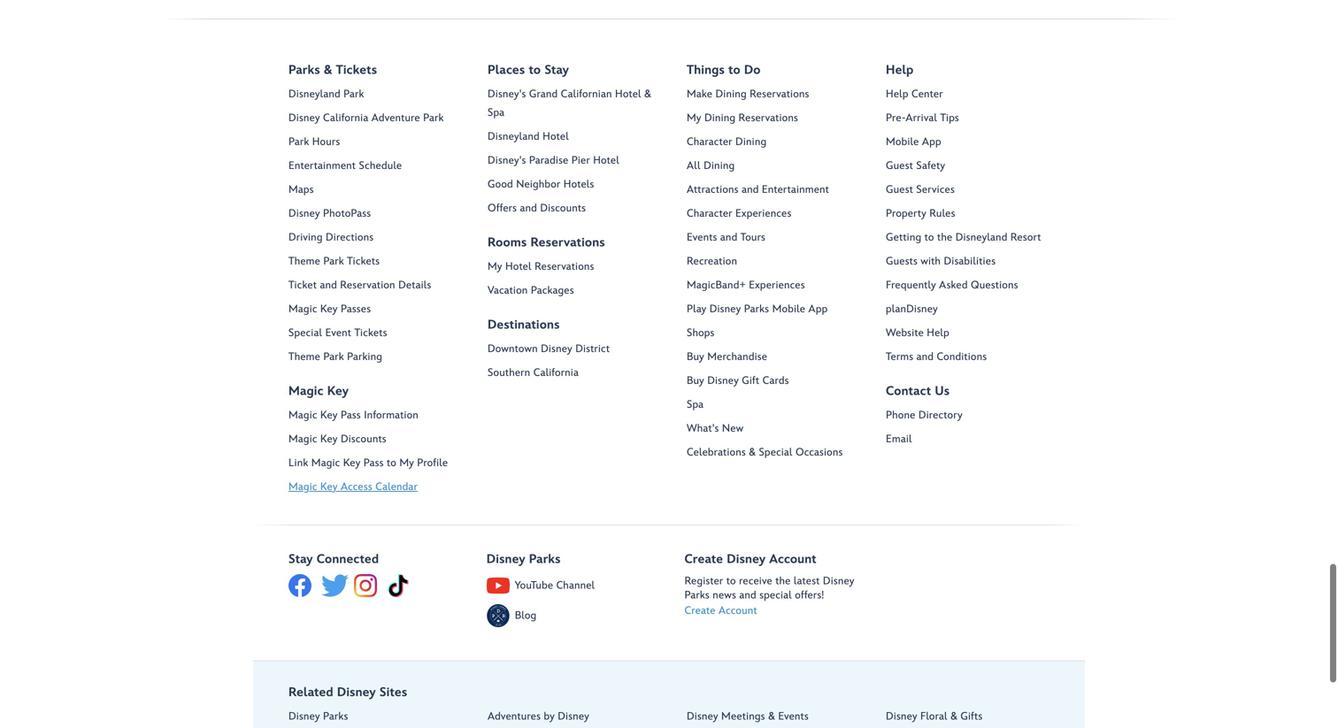 Task type: locate. For each thing, give the bounding box(es) containing it.
0 horizontal spatial spa
[[488, 106, 505, 119]]

latest
[[794, 575, 820, 588]]

0 horizontal spatial account
[[719, 605, 758, 617]]

2 guest from the top
[[886, 183, 914, 196]]

tickets down magic key passes link on the top of the page
[[355, 327, 387, 340]]

magic key access calendar link
[[289, 478, 461, 497]]

1 vertical spatial mobile
[[772, 303, 806, 316]]

0 vertical spatial california
[[323, 112, 369, 124]]

dining down my dining reservations
[[736, 135, 767, 148]]

2 buy from the top
[[687, 374, 705, 387]]

create account link
[[685, 604, 862, 619]]

reservations
[[750, 88, 810, 100], [739, 112, 799, 124], [531, 235, 605, 250], [535, 260, 595, 273]]

getting to the disneyland resort link
[[886, 228, 1059, 247]]

discounts inside magic key element
[[341, 433, 387, 446]]

1 vertical spatial buy
[[687, 374, 705, 387]]

1 horizontal spatial entertainment
[[762, 183, 830, 196]]

occasions
[[796, 446, 843, 459]]

disney's up good
[[488, 154, 526, 167]]

mobile inside 'play disney parks mobile app' link
[[772, 303, 806, 316]]

places to stay
[[488, 63, 569, 77]]

1 horizontal spatial special
[[759, 446, 793, 459]]

dining for character
[[736, 135, 767, 148]]

and for terms
[[917, 351, 934, 363]]

2 horizontal spatial disneyland
[[956, 231, 1008, 244]]

0 vertical spatial stay
[[545, 63, 569, 77]]

0 vertical spatial disneyland
[[289, 88, 341, 100]]

0 vertical spatial app
[[922, 135, 942, 148]]

disney's for disney's paradise pier hotel
[[488, 154, 526, 167]]

profile
[[417, 457, 448, 470]]

help element
[[886, 85, 1085, 367]]

key up special event tickets in the left top of the page
[[320, 303, 338, 316]]

0 vertical spatial help
[[886, 63, 914, 77]]

all dining link
[[687, 157, 860, 175]]

disneyland
[[289, 88, 341, 100], [488, 130, 540, 143], [956, 231, 1008, 244]]

create down the news
[[685, 605, 716, 617]]

link magic key pass to my profile link
[[289, 454, 461, 473]]

adventure
[[372, 112, 420, 124]]

disney parks down related on the bottom of the page
[[289, 710, 348, 723]]

parks down related disney sites
[[323, 710, 348, 723]]

1 vertical spatial disneyland
[[488, 130, 540, 143]]

disney meetings & events
[[687, 710, 809, 723]]

0 horizontal spatial discounts
[[341, 433, 387, 446]]

reservations inside "link"
[[535, 260, 595, 273]]

all dining
[[687, 159, 735, 172]]

mobile app
[[886, 135, 942, 148]]

guest up property
[[886, 183, 914, 196]]

and for events
[[721, 231, 738, 244]]

discounts up link magic key pass to my profile
[[341, 433, 387, 446]]

0 horizontal spatial special
[[289, 327, 322, 340]]

0 vertical spatial disney parks
[[487, 552, 561, 567]]

entertainment down all dining link
[[762, 183, 830, 196]]

parks
[[289, 63, 320, 77], [744, 303, 769, 316], [529, 552, 561, 567], [685, 589, 710, 602], [323, 710, 348, 723]]

pass down the magic key discounts link
[[364, 457, 384, 470]]

plandisney link
[[886, 300, 1059, 319]]

2 vertical spatial tickets
[[355, 327, 387, 340]]

park right adventure
[[423, 112, 444, 124]]

1 horizontal spatial spa
[[687, 398, 704, 411]]

california for destinations
[[534, 367, 579, 379]]

1 character from the top
[[687, 135, 733, 148]]

spa inside 'disney's grand californian hotel & spa'
[[488, 106, 505, 119]]

guest inside guest services link
[[886, 183, 914, 196]]

and
[[742, 183, 759, 196], [520, 202, 537, 215], [721, 231, 738, 244], [320, 279, 337, 292], [917, 351, 934, 363], [740, 589, 757, 602]]

1 vertical spatial app
[[809, 303, 828, 316]]

my inside "link"
[[488, 260, 502, 273]]

magic down ticket
[[289, 303, 317, 316]]

my for my hotel reservations
[[488, 260, 502, 273]]

1 horizontal spatial my
[[488, 260, 502, 273]]

experiences for character experiences
[[736, 207, 792, 220]]

0 vertical spatial tickets
[[336, 63, 377, 77]]

and inside 'parks & tickets' element
[[320, 279, 337, 292]]

0 horizontal spatial the
[[776, 575, 791, 588]]

events and tours link
[[687, 228, 860, 247]]

entertainment schedule
[[289, 159, 402, 172]]

1 vertical spatial experiences
[[749, 279, 805, 292]]

disney floral & gifts
[[886, 710, 983, 723]]

disney's down places
[[488, 88, 526, 100]]

1 guest from the top
[[886, 159, 914, 172]]

0 vertical spatial entertainment
[[289, 159, 356, 172]]

&
[[324, 63, 332, 77], [645, 88, 652, 100], [749, 446, 756, 459], [769, 710, 775, 723], [951, 710, 958, 723]]

tickets up disneyland park link
[[336, 63, 377, 77]]

link magic key pass to my profile
[[289, 457, 448, 470]]

buy down buy merchandise at top
[[687, 374, 705, 387]]

make
[[687, 88, 713, 100]]

key down magic key pass information
[[320, 433, 338, 446]]

the
[[938, 231, 953, 244], [776, 575, 791, 588]]

magic down theme park parking
[[289, 384, 324, 399]]

disney's inside 'disney's grand californian hotel & spa'
[[488, 88, 526, 100]]

mobile down pre-
[[886, 135, 919, 148]]

0 horizontal spatial california
[[323, 112, 369, 124]]

website help
[[886, 327, 950, 340]]

disney up southern california link
[[541, 343, 573, 355]]

parks inside 'play disney parks mobile app' link
[[744, 303, 769, 316]]

disney inside destinations element
[[541, 343, 573, 355]]

dining up attractions
[[704, 159, 735, 172]]

app up safety
[[922, 135, 942, 148]]

0 horizontal spatial events
[[687, 231, 718, 244]]

rules
[[930, 207, 956, 220]]

character for character dining
[[687, 135, 733, 148]]

1 vertical spatial disney's
[[488, 154, 526, 167]]

maps
[[289, 183, 314, 196]]

create up register
[[685, 552, 723, 567]]

pass up magic key discounts
[[341, 409, 361, 422]]

2 character from the top
[[687, 207, 733, 220]]

key for magic key
[[327, 384, 349, 399]]

maps link
[[289, 181, 461, 199]]

stay up facebook icon on the bottom
[[289, 552, 313, 567]]

key left access
[[320, 481, 338, 494]]

1 vertical spatial help
[[886, 88, 909, 100]]

1 vertical spatial account
[[719, 605, 758, 617]]

and down neighbor at the left top
[[520, 202, 537, 215]]

1 horizontal spatial app
[[922, 135, 942, 148]]

parks up youtube channel link
[[529, 552, 561, 567]]

guest down mobile app
[[886, 159, 914, 172]]

stay up "grand" on the top
[[545, 63, 569, 77]]

experiences down the attractions and entertainment
[[736, 207, 792, 220]]

my down the 'rooms'
[[488, 260, 502, 273]]

0 horizontal spatial entertainment
[[289, 159, 356, 172]]

youtube channel
[[515, 579, 595, 592]]

events inside the disney meetings & events link
[[778, 710, 809, 723]]

and for offers
[[520, 202, 537, 215]]

and inside help element
[[917, 351, 934, 363]]

disneyland park
[[289, 88, 364, 100]]

california inside southern california link
[[534, 367, 579, 379]]

0 vertical spatial create
[[685, 552, 723, 567]]

spa up what's
[[687, 398, 704, 411]]

2 disney's from the top
[[488, 154, 526, 167]]

1 horizontal spatial california
[[534, 367, 579, 379]]

events and tours
[[687, 231, 766, 244]]

frequently asked questions
[[886, 279, 1019, 292]]

0 vertical spatial special
[[289, 327, 322, 340]]

2 create from the top
[[685, 605, 716, 617]]

events
[[687, 231, 718, 244], [778, 710, 809, 723]]

hours
[[312, 135, 340, 148]]

to inside link magic key pass to my profile link
[[387, 457, 397, 470]]

0 vertical spatial guest
[[886, 159, 914, 172]]

and up magic key passes
[[320, 279, 337, 292]]

0 vertical spatial pass
[[341, 409, 361, 422]]

1 horizontal spatial the
[[938, 231, 953, 244]]

magic key discounts link
[[289, 430, 461, 449]]

grand
[[529, 88, 558, 100]]

theme inside the theme park tickets link
[[289, 255, 320, 268]]

theme park tickets link
[[289, 252, 461, 271]]

guests with disabilities link
[[886, 252, 1059, 271]]

2 theme from the top
[[289, 351, 320, 363]]

disney meetings & events link
[[687, 708, 860, 726]]

park down special event tickets in the left top of the page
[[323, 351, 344, 363]]

1 vertical spatial entertainment
[[762, 183, 830, 196]]

app down the magicband+ experiences link
[[809, 303, 828, 316]]

hotel up vacation at the top of the page
[[505, 260, 532, 273]]

disney photopass link
[[289, 205, 461, 223]]

1 horizontal spatial disney parks
[[487, 552, 561, 567]]

0 vertical spatial buy
[[687, 351, 705, 363]]

hotel inside "link"
[[505, 260, 532, 273]]

celebrations
[[687, 446, 746, 459]]

0 vertical spatial experiences
[[736, 207, 792, 220]]

special inside 'parks & tickets' element
[[289, 327, 322, 340]]

magicband+ experiences link
[[687, 276, 860, 295]]

mobile down the magicband+ experiences link
[[772, 303, 806, 316]]

and up character experiences
[[742, 183, 759, 196]]

& down 'what's new' 'link'
[[749, 446, 756, 459]]

1 vertical spatial disney parks
[[289, 710, 348, 723]]

events right meetings
[[778, 710, 809, 723]]

by
[[544, 710, 555, 723]]

my inside the things to do element
[[687, 112, 702, 124]]

california inside disney california adventure park link
[[323, 112, 369, 124]]

1 vertical spatial my
[[488, 260, 502, 273]]

0 horizontal spatial my
[[400, 457, 414, 470]]

key for magic key discounts
[[320, 433, 338, 446]]

the up special
[[776, 575, 791, 588]]

disney parks link
[[289, 708, 461, 726]]

events inside events and tours link
[[687, 231, 718, 244]]

reservations down make dining reservations link
[[739, 112, 799, 124]]

1 buy from the top
[[687, 351, 705, 363]]

arrival
[[906, 112, 938, 124]]

2 vertical spatial my
[[400, 457, 414, 470]]

0 vertical spatial discounts
[[540, 202, 586, 215]]

park hours link
[[289, 133, 461, 151]]

pass inside "link"
[[341, 409, 361, 422]]

disney down related on the bottom of the page
[[289, 710, 320, 723]]

and for attractions
[[742, 183, 759, 196]]

and down receive
[[740, 589, 757, 602]]

to up calendar
[[387, 457, 397, 470]]

to left do
[[729, 63, 741, 77]]

my left profile
[[400, 457, 414, 470]]

& right meetings
[[769, 710, 775, 723]]

and inside 'link'
[[520, 202, 537, 215]]

1 horizontal spatial events
[[778, 710, 809, 723]]

2 horizontal spatial my
[[687, 112, 702, 124]]

website help link
[[886, 324, 1059, 343]]

rooms reservations element
[[488, 258, 687, 300]]

disneyland for disneyland hotel
[[488, 130, 540, 143]]

& inside the things to do element
[[749, 446, 756, 459]]

magic
[[289, 303, 317, 316], [289, 384, 324, 399], [289, 409, 317, 422], [289, 433, 317, 446], [311, 457, 340, 470], [289, 481, 317, 494]]

2 vertical spatial disneyland
[[956, 231, 1008, 244]]

0 horizontal spatial disney parks
[[289, 710, 348, 723]]

destinations element
[[488, 340, 687, 382]]

1 horizontal spatial disneyland
[[488, 130, 540, 143]]

events up recreation
[[687, 231, 718, 244]]

magic for magic key discounts
[[289, 433, 317, 446]]

1 vertical spatial guest
[[886, 183, 914, 196]]

tickets up ticket and reservation details
[[347, 255, 380, 268]]

0 vertical spatial character
[[687, 135, 733, 148]]

account down the news
[[719, 605, 758, 617]]

instagram image
[[354, 575, 377, 598]]

my dining reservations link
[[687, 109, 860, 127]]

1 vertical spatial create
[[685, 605, 716, 617]]

california
[[323, 112, 369, 124], [534, 367, 579, 379]]

disney
[[289, 112, 320, 124], [289, 207, 320, 220], [710, 303, 741, 316], [541, 343, 573, 355], [708, 374, 739, 387], [487, 552, 526, 567], [727, 552, 766, 567], [823, 575, 855, 588], [337, 686, 376, 700], [289, 710, 320, 723], [558, 710, 590, 723], [687, 710, 719, 723], [886, 710, 918, 723]]

california down disneyland park on the left of page
[[323, 112, 369, 124]]

disney parks inside 'link'
[[289, 710, 348, 723]]

0 vertical spatial the
[[938, 231, 953, 244]]

spa up "disneyland hotel"
[[488, 106, 505, 119]]

1 vertical spatial spa
[[687, 398, 704, 411]]

theme
[[289, 255, 320, 268], [289, 351, 320, 363]]

parks down magicband+ experiences
[[744, 303, 769, 316]]

magic inside "link"
[[289, 409, 317, 422]]

create
[[685, 552, 723, 567], [685, 605, 716, 617]]

magic key passes link
[[289, 300, 461, 319]]

to inside create disney account register to receive the latest disney parks news and special offers! create account
[[727, 575, 736, 588]]

parks down register
[[685, 589, 710, 602]]

guest inside guest safety link
[[886, 159, 914, 172]]

make dining reservations
[[687, 88, 810, 100]]

hotel right pier
[[593, 154, 620, 167]]

disneyland inside places to stay element
[[488, 130, 540, 143]]

0 vertical spatial mobile
[[886, 135, 919, 148]]

1 horizontal spatial account
[[770, 552, 817, 567]]

1 vertical spatial character
[[687, 207, 733, 220]]

attractions and entertainment link
[[687, 181, 860, 199]]

0 horizontal spatial disneyland
[[289, 88, 341, 100]]

stay connected element
[[289, 551, 487, 604]]

disney parks
[[487, 552, 561, 567], [289, 710, 348, 723]]

& up disneyland park on the left of page
[[324, 63, 332, 77]]

theme up magic key
[[289, 351, 320, 363]]

dining up character dining
[[705, 112, 736, 124]]

facebook image
[[289, 575, 312, 598]]

0 horizontal spatial mobile
[[772, 303, 806, 316]]

discounts inside 'link'
[[540, 202, 586, 215]]

attractions and entertainment
[[687, 183, 830, 196]]

0 vertical spatial my
[[687, 112, 702, 124]]

details
[[398, 279, 432, 292]]

special down 'what's new' 'link'
[[759, 446, 793, 459]]

0 vertical spatial theme
[[289, 255, 320, 268]]

website
[[886, 327, 924, 340]]

1 vertical spatial events
[[778, 710, 809, 723]]

parks inside create disney account register to receive the latest disney parks news and special offers! create account
[[685, 589, 710, 602]]

reservations up my dining reservations link
[[750, 88, 810, 100]]

downtown
[[488, 343, 538, 355]]

help for help center
[[886, 88, 909, 100]]

all
[[687, 159, 701, 172]]

key inside 'parks & tickets' element
[[320, 303, 338, 316]]

dining for make
[[716, 88, 747, 100]]

phone
[[886, 409, 916, 422]]

make dining reservations link
[[687, 85, 860, 104]]

disneyland down the property rules link
[[956, 231, 1008, 244]]

disney up driving
[[289, 207, 320, 220]]

help up help center
[[886, 63, 914, 77]]

character up 'all dining'
[[687, 135, 733, 148]]

magic inside 'parks & tickets' element
[[289, 303, 317, 316]]

parks & tickets element
[[289, 85, 488, 367]]

1 vertical spatial tickets
[[347, 255, 380, 268]]

1 create from the top
[[685, 552, 723, 567]]

the down rules
[[938, 231, 953, 244]]

key inside "link"
[[320, 409, 338, 422]]

reservations up 'my hotel reservations' "link"
[[531, 235, 605, 250]]

disney parks up youtube
[[487, 552, 561, 567]]

parks inside the disney parks 'link'
[[323, 710, 348, 723]]

questions
[[971, 279, 1019, 292]]

0 horizontal spatial pass
[[341, 409, 361, 422]]

1 horizontal spatial discounts
[[540, 202, 586, 215]]

1 vertical spatial special
[[759, 446, 793, 459]]

contact us element
[[886, 406, 1085, 449]]

magic for magic key pass information
[[289, 409, 317, 422]]

to up with
[[925, 231, 935, 244]]

0 vertical spatial disney's
[[488, 88, 526, 100]]

special left event
[[289, 327, 322, 340]]

hotel right californian
[[615, 88, 642, 100]]

buy down shops
[[687, 351, 705, 363]]

entertainment inside the things to do element
[[762, 183, 830, 196]]

key up magic key pass information
[[327, 384, 349, 399]]

disney inside 'link'
[[289, 710, 320, 723]]

1 vertical spatial california
[[534, 367, 579, 379]]

1 theme from the top
[[289, 255, 320, 268]]

directions
[[326, 231, 374, 244]]

to up the news
[[727, 575, 736, 588]]

buy
[[687, 351, 705, 363], [687, 374, 705, 387]]

0 vertical spatial events
[[687, 231, 718, 244]]

and inside create disney account register to receive the latest disney parks news and special offers! create account
[[740, 589, 757, 602]]

plandisney
[[886, 303, 938, 316]]

and left tours
[[721, 231, 738, 244]]

1 vertical spatial the
[[776, 575, 791, 588]]

0 vertical spatial spa
[[488, 106, 505, 119]]

main content
[[0, 0, 1339, 19]]

1 horizontal spatial mobile
[[886, 135, 919, 148]]

to up "grand" on the top
[[529, 63, 541, 77]]

california down downtown disney district at the top left of page
[[534, 367, 579, 379]]

theme inside the theme park parking link
[[289, 351, 320, 363]]

special
[[289, 327, 322, 340], [759, 446, 793, 459]]

what's
[[687, 422, 719, 435]]

0 horizontal spatial app
[[809, 303, 828, 316]]

twitter image
[[321, 575, 349, 598]]

reservations up vacation packages link
[[535, 260, 595, 273]]

disney's grand californian hotel & spa
[[488, 88, 652, 119]]

sites
[[380, 686, 408, 700]]

park up disney california adventure park
[[344, 88, 364, 100]]

and down website help
[[917, 351, 934, 363]]

disney right by
[[558, 710, 590, 723]]

magic down magic key
[[289, 409, 317, 422]]

theme park tickets
[[289, 255, 380, 268]]

account up "latest"
[[770, 552, 817, 567]]

disney's inside 'link'
[[488, 154, 526, 167]]

to inside getting to the disneyland resort link
[[925, 231, 935, 244]]

disneyland for disneyland park
[[289, 88, 341, 100]]

1 vertical spatial theme
[[289, 351, 320, 363]]

disneyland down parks & tickets
[[289, 88, 341, 100]]

my inside magic key element
[[400, 457, 414, 470]]

asked
[[939, 279, 968, 292]]

1 vertical spatial pass
[[364, 457, 384, 470]]

disneyland inside 'parks & tickets' element
[[289, 88, 341, 100]]

recreation link
[[687, 252, 860, 271]]

key up magic key discounts
[[320, 409, 338, 422]]

frequently
[[886, 279, 936, 292]]

recreation
[[687, 255, 738, 268]]

guest for guest safety
[[886, 159, 914, 172]]

& left make
[[645, 88, 652, 100]]

0 horizontal spatial stay
[[289, 552, 313, 567]]

magic key element
[[289, 406, 488, 497]]

parks inside disney parks element
[[529, 552, 561, 567]]

1 disney's from the top
[[488, 88, 526, 100]]

1 vertical spatial discounts
[[341, 433, 387, 446]]



Task type: describe. For each thing, give the bounding box(es) containing it.
the inside create disney account register to receive the latest disney parks news and special offers! create account
[[776, 575, 791, 588]]

my for my dining reservations
[[687, 112, 702, 124]]

play
[[687, 303, 707, 316]]

getting
[[886, 231, 922, 244]]

celebrations & special occasions link
[[687, 444, 860, 462]]

tickets for theme park tickets
[[347, 255, 380, 268]]

guest services link
[[886, 181, 1059, 199]]

theme for theme park parking
[[289, 351, 320, 363]]

key for magic key pass information
[[320, 409, 338, 422]]

adventures
[[488, 710, 541, 723]]

disney left floral
[[886, 710, 918, 723]]

conditions
[[937, 351, 987, 363]]

reservations for my dining reservations
[[739, 112, 799, 124]]

mobile app link
[[886, 133, 1059, 151]]

hotel inside 'link'
[[593, 154, 620, 167]]

services
[[917, 183, 955, 196]]

blog link
[[487, 605, 537, 628]]

disneyland inside help element
[[956, 231, 1008, 244]]

disney parks for disney parks element
[[487, 552, 561, 567]]

new
[[722, 422, 744, 435]]

packages
[[531, 284, 574, 297]]

create disney account element
[[685, 551, 883, 619]]

magicband+ experiences
[[687, 279, 805, 292]]

blog
[[515, 610, 537, 622]]

shops
[[687, 327, 715, 340]]

pre-
[[886, 112, 906, 124]]

buy disney gift cards link
[[687, 372, 860, 390]]

disney up receive
[[727, 552, 766, 567]]

discounts for offers and discounts
[[540, 202, 586, 215]]

& inside 'disney's grand californian hotel & spa'
[[645, 88, 652, 100]]

related
[[289, 686, 334, 700]]

photopass
[[323, 207, 371, 220]]

offers and discounts
[[488, 202, 586, 215]]

property
[[886, 207, 927, 220]]

pre-arrival tips link
[[886, 109, 1059, 127]]

special inside the things to do element
[[759, 446, 793, 459]]

magicband+
[[687, 279, 746, 292]]

disney california adventure park
[[289, 112, 444, 124]]

disneyland hotel link
[[488, 127, 660, 146]]

disney right "latest"
[[823, 575, 855, 588]]

places
[[488, 63, 525, 77]]

guest services
[[886, 183, 955, 196]]

buy for buy disney gift cards
[[687, 374, 705, 387]]

vacation packages link
[[488, 282, 660, 300]]

disney up the disney parks 'link'
[[337, 686, 376, 700]]

buy merchandise link
[[687, 348, 860, 367]]

entertainment inside "link"
[[289, 159, 356, 172]]

special event tickets
[[289, 327, 387, 340]]

park left hours
[[289, 135, 309, 148]]

floral
[[921, 710, 948, 723]]

dining for all
[[704, 159, 735, 172]]

email link
[[886, 430, 1059, 449]]

disney left meetings
[[687, 710, 719, 723]]

dining for my
[[705, 112, 736, 124]]

good
[[488, 178, 513, 191]]

do
[[744, 63, 761, 77]]

and for ticket
[[320, 279, 337, 292]]

disney parks for the disney parks 'link'
[[289, 710, 348, 723]]

magic for magic key passes
[[289, 303, 317, 316]]

safety
[[917, 159, 946, 172]]

disney's grand californian hotel & spa link
[[488, 85, 660, 122]]

buy merchandise
[[687, 351, 768, 363]]

disney floral & gifts link
[[886, 708, 1059, 726]]

tiktok image
[[387, 575, 410, 598]]

disney down buy merchandise at top
[[708, 374, 739, 387]]

disney parks element
[[487, 551, 685, 633]]

magic key discounts
[[289, 433, 387, 446]]

downtown disney district link
[[488, 340, 660, 359]]

youtube
[[515, 579, 553, 592]]

offers!
[[795, 589, 825, 602]]

tickets for parks & tickets
[[336, 63, 377, 77]]

park for disneyland park
[[344, 88, 364, 100]]

hotel up disney's paradise pier hotel
[[543, 130, 569, 143]]

character for character experiences
[[687, 207, 733, 220]]

terms and conditions
[[886, 351, 987, 363]]

1 horizontal spatial stay
[[545, 63, 569, 77]]

character dining
[[687, 135, 767, 148]]

0 vertical spatial account
[[770, 552, 817, 567]]

theme park parking
[[289, 351, 382, 363]]

reservations for make dining reservations
[[750, 88, 810, 100]]

disney california adventure park link
[[289, 109, 461, 127]]

reservations for my hotel reservations
[[535, 260, 595, 273]]

email
[[886, 433, 913, 446]]

create disney account register to receive the latest disney parks news and special offers! create account
[[685, 552, 855, 617]]

app inside the things to do element
[[809, 303, 828, 316]]

magic for magic key access calendar
[[289, 481, 317, 494]]

cards
[[763, 374, 789, 387]]

help for help
[[886, 63, 914, 77]]

disney up park hours
[[289, 112, 320, 124]]

app inside help element
[[922, 135, 942, 148]]

youtube channel image
[[487, 575, 510, 598]]

blog image
[[487, 605, 510, 628]]

parks up disneyland park on the left of page
[[289, 63, 320, 77]]

& left "gifts"
[[951, 710, 958, 723]]

to for the
[[925, 231, 935, 244]]

things to do element
[[687, 85, 886, 462]]

tours
[[741, 231, 766, 244]]

ticket and reservation details
[[289, 279, 432, 292]]

calendar
[[376, 481, 418, 494]]

center
[[912, 88, 943, 100]]

theme for theme park tickets
[[289, 255, 320, 268]]

disney up the youtube channel image
[[487, 552, 526, 567]]

to for stay
[[529, 63, 541, 77]]

experiences for magicband+ experiences
[[749, 279, 805, 292]]

park for theme park parking
[[323, 351, 344, 363]]

spa inside the things to do element
[[687, 398, 704, 411]]

driving
[[289, 231, 323, 244]]

mobile inside mobile app link
[[886, 135, 919, 148]]

magic key pass information
[[289, 409, 419, 422]]

event
[[325, 327, 352, 340]]

disney's for disney's grand californian hotel & spa
[[488, 88, 526, 100]]

the inside help element
[[938, 231, 953, 244]]

play disney parks mobile app
[[687, 303, 828, 316]]

disabilities
[[944, 255, 996, 268]]

key for magic key passes
[[320, 303, 338, 316]]

1 horizontal spatial pass
[[364, 457, 384, 470]]

southern california link
[[488, 364, 660, 382]]

phone directory link
[[886, 406, 1059, 425]]

theme park parking link
[[289, 348, 461, 367]]

things to do
[[687, 63, 761, 77]]

special
[[760, 589, 792, 602]]

2 vertical spatial help
[[927, 327, 950, 340]]

hotel inside 'disney's grand californian hotel & spa'
[[615, 88, 642, 100]]

special event tickets link
[[289, 324, 461, 343]]

park for theme park tickets
[[323, 255, 344, 268]]

disneyland hotel
[[488, 130, 569, 143]]

entertainment schedule link
[[289, 157, 461, 175]]

magic key
[[289, 384, 349, 399]]

key up the magic key access calendar
[[343, 457, 361, 470]]

places to stay element
[[488, 85, 687, 218]]

driving directions link
[[289, 228, 461, 247]]

my hotel reservations link
[[488, 258, 660, 276]]

magic for magic key
[[289, 384, 324, 399]]

property rules link
[[886, 205, 1059, 223]]

passes
[[341, 303, 371, 316]]

southern california
[[488, 367, 579, 379]]

resort
[[1011, 231, 1042, 244]]

key for magic key access calendar
[[320, 481, 338, 494]]

to for do
[[729, 63, 741, 77]]

magic down magic key discounts
[[311, 457, 340, 470]]

discounts for magic key discounts
[[341, 433, 387, 446]]

buy for buy merchandise
[[687, 351, 705, 363]]

guest for guest services
[[886, 183, 914, 196]]

spa link
[[687, 396, 860, 414]]

us
[[935, 384, 950, 399]]

disney down magicband+
[[710, 303, 741, 316]]

meetings
[[722, 710, 765, 723]]

gift
[[742, 374, 760, 387]]

character experiences
[[687, 207, 792, 220]]

things
[[687, 63, 725, 77]]

attractions
[[687, 183, 739, 196]]

1 vertical spatial stay
[[289, 552, 313, 567]]

guests
[[886, 255, 918, 268]]

tickets for special event tickets
[[355, 327, 387, 340]]

youtube channel link
[[487, 575, 595, 598]]

gifts
[[961, 710, 983, 723]]

california for parks & tickets
[[323, 112, 369, 124]]



Task type: vqa. For each thing, say whether or not it's contained in the screenshot.
Unlock The Magic
no



